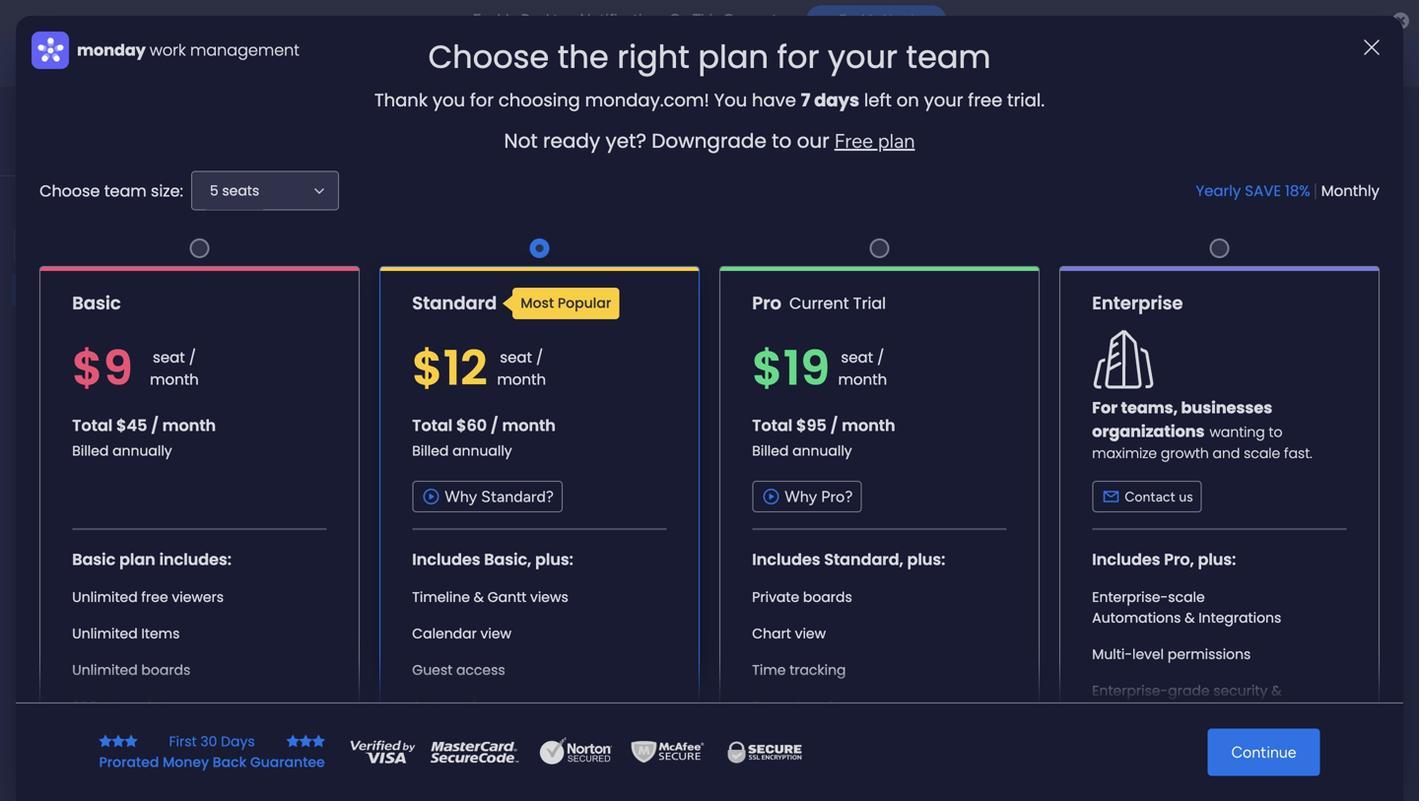 Task type: vqa. For each thing, say whether or not it's contained in the screenshot.
topmost 1
no



Task type: describe. For each thing, give the bounding box(es) containing it.
norton secured image
[[532, 738, 621, 768]]

tracking
[[790, 661, 847, 681]]

1 horizontal spatial digital
[[300, 102, 398, 146]]

downgrade
[[652, 127, 767, 155]]

enable for enable desktop notifications on this computer
[[473, 11, 518, 29]]

add widget
[[457, 237, 529, 254]]

view for $12
[[481, 625, 512, 644]]

of
[[495, 149, 508, 166]]

calendar view
[[412, 625, 512, 644]]

billed for $19
[[753, 442, 789, 461]]

person button
[[641, 230, 727, 262]]

annually inside total $45 / month billed annually
[[112, 442, 172, 461]]

30
[[201, 733, 217, 752]]

Digital asset management (DAM) field
[[295, 102, 827, 146]]

more
[[838, 148, 870, 165]]

includes for $19
[[753, 549, 821, 571]]

why standard? button
[[412, 481, 563, 513]]

1 vertical spatial team
[[104, 180, 147, 202]]

mastercard secure code image
[[426, 738, 524, 768]]

days
[[815, 88, 860, 113]]

grade
[[1169, 682, 1210, 701]]

/ for total $95 / month billed annually
[[831, 414, 839, 437]]

why pro? button
[[753, 481, 862, 513]]

permissions
[[1168, 646, 1252, 665]]

includes basic, plus:
[[412, 549, 574, 571]]

seat inside 'seat / month'
[[153, 347, 185, 368]]

choosing
[[499, 88, 581, 113]]

basic plan includes:
[[72, 549, 232, 571]]

billing cycle selection group
[[1196, 180, 1381, 202]]

why for $19
[[785, 487, 818, 506]]

creative assets button
[[14, 186, 192, 220]]

0 vertical spatial option
[[12, 99, 240, 130]]

table
[[362, 185, 395, 202]]

total inside total $45 / month billed annually
[[72, 414, 113, 437]]

/ left 2
[[1317, 185, 1322, 202]]

first 30 days
[[169, 733, 255, 752]]

$19 seat / month
[[753, 335, 888, 402]]

total $45 / month billed annually
[[72, 414, 216, 461]]

show board description image
[[836, 114, 860, 134]]

plus: for $12
[[535, 549, 574, 571]]

john smith image
[[1365, 47, 1396, 79]]

$45
[[116, 414, 147, 437]]

scale inside the enterprise-scale automations & integrations
[[1169, 588, 1206, 608]]

pro
[[753, 291, 782, 316]]

viewers
[[172, 588, 224, 608]]

private
[[753, 588, 800, 608]]

add widget button
[[421, 230, 538, 261]]

3 star image from the left
[[287, 735, 299, 749]]

lottie animation image
[[0, 602, 251, 802]]

pro?
[[822, 487, 853, 506]]

basic tier selected option
[[39, 266, 360, 802]]

includes standard, plus:
[[753, 549, 946, 571]]

see
[[811, 148, 834, 165]]

contact
[[1125, 488, 1176, 505]]

month for $19 seat / month
[[839, 369, 888, 391]]

access
[[457, 661, 506, 681]]

$9
[[72, 335, 133, 402]]

contact us button
[[1093, 481, 1203, 513]]

/ for total $45 / month billed annually
[[151, 414, 159, 437]]

2 star image from the left
[[125, 735, 138, 749]]

team inside choose the right plan for your team thank you for choosing monday.com! you have 7 days left on your free trial.
[[907, 35, 992, 79]]

to inside wanting to maximize growth and scale fast.
[[1270, 423, 1283, 442]]

save
[[1246, 180, 1282, 202]]

public board image
[[21, 348, 39, 367]]

organizations
[[1093, 420, 1205, 443]]

multi-
[[1093, 646, 1133, 665]]

month down redesign
[[150, 369, 199, 391]]

more dots image
[[1165, 306, 1178, 321]]

choose team size:
[[39, 180, 183, 202]]

month)
[[529, 718, 581, 738]]

creative assets
[[45, 194, 156, 213]]

level
[[1133, 646, 1165, 665]]

standard,
[[825, 549, 904, 571]]

seats
[[222, 181, 260, 200]]

this
[[414, 149, 437, 166]]

size:
[[151, 180, 183, 202]]

plan inside choose the right plan for your team thank you for choosing monday.com! you have 7 days left on your free trial.
[[698, 35, 769, 79]]

asset inside list box
[[89, 282, 122, 299]]

wanting to maximize growth and scale fast.
[[1093, 423, 1313, 463]]

column
[[813, 698, 866, 717]]

billed inside total $45 / month billed annually
[[72, 442, 109, 461]]

1 star image from the left
[[112, 735, 125, 749]]

seat for $19
[[842, 347, 874, 368]]

enable now!
[[839, 12, 914, 28]]

choose for the
[[428, 35, 549, 79]]

enable desktop notifications on this computer
[[473, 11, 791, 29]]

choose the right plan for your team thank you for choosing monday.com! you have 7 days left on your free trial.
[[375, 35, 1045, 113]]

1 horizontal spatial digital asset management (dam)
[[300, 102, 822, 146]]

our
[[797, 127, 830, 155]]

package
[[440, 149, 492, 166]]

continue
[[1232, 744, 1297, 762]]

enterprise tier selected option
[[1060, 266, 1381, 802]]

total for $19
[[753, 414, 793, 437]]

prorated money back guarantee
[[99, 753, 325, 773]]

/ for $12 seat / month
[[536, 347, 543, 368]]

digital inside list box
[[46, 282, 86, 299]]

ssl encrypted image
[[716, 738, 814, 768]]

money
[[163, 753, 209, 773]]

pro current trial
[[753, 291, 887, 316]]

2 star image from the left
[[299, 735, 312, 749]]

now!
[[883, 12, 914, 28]]

$60
[[457, 414, 487, 437]]

annually for $12
[[453, 442, 512, 461]]

(dam) inside list box
[[210, 282, 250, 299]]

/ inside 'seat / month'
[[189, 347, 196, 368]]

total for $12
[[412, 414, 453, 437]]

desktop
[[521, 11, 576, 29]]

free plan link
[[835, 129, 916, 153]]

creative for creative requests
[[46, 316, 99, 332]]

unlimited for unlimited items
[[72, 625, 138, 644]]

private boards
[[753, 588, 853, 608]]

redesign
[[170, 349, 223, 366]]

list box containing digital asset management (dam)
[[0, 270, 251, 640]]

enterprise
[[1093, 291, 1184, 316]]

enable now! button
[[807, 5, 947, 35]]

includes for $12
[[412, 549, 481, 571]]

chart view
[[753, 625, 826, 644]]

automate / 2
[[1252, 185, 1333, 202]]

choose for team
[[39, 180, 100, 202]]

integrations
[[1199, 609, 1282, 628]]

time
[[753, 661, 786, 681]]

enterprise-scale automations & integrations
[[1093, 588, 1282, 628]]

Search field
[[571, 232, 630, 260]]

have
[[752, 88, 797, 113]]

$12 seat / month
[[412, 335, 546, 402]]

formula
[[753, 698, 809, 717]]

per
[[502, 718, 525, 738]]

right
[[618, 35, 690, 79]]

& for security
[[1272, 682, 1282, 701]]

creative for creative assets
[[45, 194, 107, 213]]

Workload field
[[322, 301, 419, 326]]

$12
[[412, 335, 488, 402]]

november
[[390, 380, 441, 393]]

2
[[1325, 185, 1333, 202]]

unlimited items
[[72, 625, 180, 644]]

boards for private boards
[[804, 588, 853, 608]]

https://youtu.be/9x6_kyyrn_e
[[611, 149, 801, 166]]

yearly
[[1196, 180, 1242, 202]]

businesses
[[1182, 397, 1273, 419]]

month for $12 seat / month
[[497, 369, 546, 391]]

month for total $60 / month billed annually
[[502, 414, 556, 437]]

3 star image from the left
[[312, 735, 325, 749]]

chart
[[753, 625, 792, 644]]

18%
[[1286, 180, 1311, 202]]

months
[[1061, 305, 1108, 322]]

unlimited free viewers
[[72, 588, 224, 608]]

boards for unlimited boards
[[141, 661, 191, 681]]

mcafee secure image
[[629, 738, 708, 768]]

1 horizontal spatial for
[[778, 35, 820, 79]]

computer
[[724, 11, 791, 29]]

enterprise- for grade
[[1093, 682, 1169, 701]]



Task type: locate. For each thing, give the bounding box(es) containing it.
unassigned
[[375, 433, 447, 450]]

automations (250 actions per month)
[[412, 698, 581, 738]]

collapse board header image
[[1370, 185, 1385, 201]]

creative inside list box
[[46, 316, 99, 332]]

your right on
[[925, 88, 964, 113]]

2 seat from the left
[[500, 347, 533, 368]]

option
[[12, 99, 240, 130], [12, 132, 240, 164], [0, 273, 251, 277]]

0 horizontal spatial total
[[72, 414, 113, 437]]

plus: right pro,
[[1199, 549, 1237, 571]]

includes up timeline
[[412, 549, 481, 571]]

/ inside $19 seat / month
[[878, 347, 885, 368]]

1 vertical spatial scale
[[1169, 588, 1206, 608]]

enable for enable now!
[[839, 12, 880, 28]]

seat up december
[[500, 347, 533, 368]]

1 horizontal spatial choose
[[428, 35, 549, 79]]

includes pro, plus:
[[1093, 549, 1237, 571]]

annually inside total $95 / month billed annually
[[793, 442, 853, 461]]

enterprise- inside enterprise-grade security & governance
[[1093, 682, 1169, 701]]

month down december
[[502, 414, 556, 437]]

1 vertical spatial &
[[1185, 609, 1196, 628]]

boards inside pro tier selected option
[[804, 588, 853, 608]]

templates inside 'learn more about this package of templates here: https://youtu.be/9x6_kyyrn_e see more'
[[512, 149, 574, 166]]

you
[[715, 88, 748, 113]]

popular
[[558, 294, 612, 313]]

3 includes from the left
[[1093, 549, 1161, 571]]

enterprise- for scale
[[1093, 588, 1169, 608]]

plan up the you
[[698, 35, 769, 79]]

2 why from the left
[[785, 487, 818, 506]]

pro tier selected option
[[720, 266, 1040, 802]]

enterprise-grade security & governance
[[1093, 682, 1282, 722]]

1 vertical spatial public board image
[[21, 315, 39, 333]]

trial.
[[1008, 88, 1045, 113]]

3 total from the left
[[753, 414, 793, 437]]

and
[[1213, 444, 1241, 463]]

& inside enterprise-grade security & governance
[[1272, 682, 1282, 701]]

0 horizontal spatial scale
[[1169, 588, 1206, 608]]

0 vertical spatial boards
[[804, 588, 853, 608]]

0 vertical spatial public board image
[[21, 281, 39, 300]]

seat inside $19 seat / month
[[842, 347, 874, 368]]

1 vertical spatial choose
[[39, 180, 100, 202]]

team up on
[[907, 35, 992, 79]]

plan up unlimited free viewers
[[119, 549, 156, 571]]

includes left pro,
[[1093, 549, 1161, 571]]

view for $19
[[795, 625, 826, 644]]

/ inside total $45 / month billed annually
[[151, 414, 159, 437]]

choose
[[428, 35, 549, 79], [39, 180, 100, 202]]

0 horizontal spatial digital
[[46, 282, 86, 299]]

1 public board image from the top
[[21, 281, 39, 300]]

2 horizontal spatial total
[[753, 414, 793, 437]]

billed down november
[[412, 442, 449, 461]]

1 horizontal spatial plan
[[698, 35, 769, 79]]

boards down items at left
[[141, 661, 191, 681]]

asset up package
[[406, 102, 490, 146]]

3 unlimited from the top
[[72, 661, 138, 681]]

1 horizontal spatial &
[[1185, 609, 1196, 628]]

1 vertical spatial plan
[[878, 129, 916, 153]]

1 horizontal spatial your
[[925, 88, 964, 113]]

2 basic from the top
[[72, 549, 116, 571]]

/ up december
[[536, 347, 543, 368]]

1 horizontal spatial why
[[785, 487, 818, 506]]

0 vertical spatial team
[[907, 35, 992, 79]]

why inside why standard? button
[[445, 487, 478, 506]]

0 horizontal spatial choose
[[39, 180, 100, 202]]

public board image
[[21, 281, 39, 300], [21, 315, 39, 333]]

unlimited up unlimited boards
[[72, 625, 138, 644]]

2 enterprise- from the top
[[1093, 682, 1169, 701]]

2 unlimited from the top
[[72, 625, 138, 644]]

month
[[150, 369, 199, 391], [497, 369, 546, 391], [839, 369, 888, 391], [162, 414, 216, 437], [502, 414, 556, 437], [842, 414, 896, 437]]

annually inside total $60 / month billed annually
[[453, 442, 512, 461]]

1 horizontal spatial enable
[[839, 12, 880, 28]]

(dam) up redesign
[[210, 282, 250, 299]]

total $60 / month billed annually
[[412, 414, 556, 461]]

2 view from the left
[[795, 625, 826, 644]]

most
[[521, 294, 554, 313]]

& right security
[[1272, 682, 1282, 701]]

3 plus: from the left
[[1199, 549, 1237, 571]]

view inside pro tier selected option
[[795, 625, 826, 644]]

0 vertical spatial unlimited
[[72, 588, 138, 608]]

includes inside pro tier selected option
[[753, 549, 821, 571]]

2 vertical spatial &
[[1272, 682, 1282, 701]]

0 horizontal spatial boards
[[141, 661, 191, 681]]

widget
[[486, 237, 529, 254]]

basic for basic plan includes:
[[72, 549, 116, 571]]

not
[[504, 127, 538, 155]]

2 horizontal spatial &
[[1272, 682, 1282, 701]]

2 billed from the left
[[412, 442, 449, 461]]

digital up creative requests
[[46, 282, 86, 299]]

1 vertical spatial automations
[[412, 698, 501, 717]]

$19
[[753, 335, 830, 402]]

seat for $12
[[500, 347, 533, 368]]

enable inside button
[[839, 12, 880, 28]]

& up multi-level permissions
[[1185, 609, 1196, 628]]

automations
[[1093, 609, 1182, 628], [412, 698, 501, 717]]

monday work management
[[77, 39, 300, 61], [88, 52, 306, 74]]

monthly option
[[1322, 180, 1381, 202]]

formula column
[[753, 698, 866, 717]]

plus: up "views"
[[535, 549, 574, 571]]

basic up unlimited free viewers
[[72, 549, 116, 571]]

plus: inside standard tier selected option
[[535, 549, 574, 571]]

includes inside enterprise tier selected option
[[1093, 549, 1161, 571]]

billed inside total $60 / month billed annually
[[412, 442, 449, 461]]

standard tier selected option
[[380, 266, 700, 802]]

total inside total $95 / month billed annually
[[753, 414, 793, 437]]

yet?
[[606, 127, 647, 155]]

1 horizontal spatial plus:
[[908, 549, 946, 571]]

scale inside wanting to maximize growth and scale fast.
[[1245, 444, 1281, 463]]

boards inside "basic tier selected" option
[[141, 661, 191, 681]]

month inside total $60 / month billed annually
[[502, 414, 556, 437]]

creative inside button
[[45, 194, 107, 213]]

digital asset management (dam)
[[300, 102, 822, 146], [46, 282, 250, 299]]

billed up why pro? button
[[753, 442, 789, 461]]

2 horizontal spatial plus:
[[1199, 549, 1237, 571]]

1 horizontal spatial (dam)
[[722, 102, 822, 146]]

1 total from the left
[[72, 414, 113, 437]]

&
[[474, 588, 484, 608], [1185, 609, 1196, 628], [1272, 682, 1282, 701]]

views
[[531, 588, 569, 608]]

enterprise- inside the enterprise-scale automations & integrations
[[1093, 588, 1169, 608]]

why
[[445, 487, 478, 506], [785, 487, 818, 506]]

/ up march
[[878, 347, 885, 368]]

/ inside $12 seat / month
[[536, 347, 543, 368]]

digital asset management (dam) up requests
[[46, 282, 250, 299]]

plan inside "basic tier selected" option
[[119, 549, 156, 571]]

/
[[1317, 185, 1322, 202], [189, 347, 196, 368], [536, 347, 543, 368], [878, 347, 885, 368], [151, 414, 159, 437], [491, 414, 499, 437], [831, 414, 839, 437]]

0 horizontal spatial enable
[[473, 11, 518, 29]]

2 horizontal spatial includes
[[1093, 549, 1161, 571]]

1 horizontal spatial asset
[[406, 102, 490, 146]]

plan down on
[[878, 129, 916, 153]]

total left $95
[[753, 414, 793, 437]]

total $95 / month billed annually
[[753, 414, 896, 461]]

3 billed from the left
[[753, 442, 789, 461]]

1 horizontal spatial scale
[[1245, 444, 1281, 463]]

select product image
[[18, 53, 37, 73]]

seat inside $12 seat / month
[[500, 347, 533, 368]]

seat down trial
[[842, 347, 874, 368]]

0 vertical spatial creative
[[45, 194, 107, 213]]

for up the 7
[[778, 35, 820, 79]]

continue button
[[1208, 729, 1321, 777]]

multi-level permissions
[[1093, 646, 1252, 665]]

choose up the "you"
[[428, 35, 549, 79]]

team left size:
[[104, 180, 147, 202]]

unlimited up the '200+' on the bottom
[[72, 661, 138, 681]]

verified by visa image
[[349, 738, 418, 768]]

why inside why pro? button
[[785, 487, 818, 506]]

1 vertical spatial unlimited
[[72, 625, 138, 644]]

0 horizontal spatial digital asset management (dam)
[[46, 282, 250, 299]]

0 horizontal spatial billed
[[72, 442, 109, 461]]

/ right $95
[[831, 414, 839, 437]]

0 vertical spatial (dam)
[[722, 102, 822, 146]]

(dam)
[[722, 102, 822, 146], [210, 282, 250, 299]]

view up tracking
[[795, 625, 826, 644]]

0 vertical spatial scale
[[1245, 444, 1281, 463]]

thank
[[375, 88, 428, 113]]

december
[[511, 380, 561, 393]]

automations up level
[[1093, 609, 1182, 628]]

0 vertical spatial &
[[474, 588, 484, 608]]

templates down digital asset management (dam) field
[[512, 149, 574, 166]]

month inside total $95 / month billed annually
[[842, 414, 896, 437]]

public board image for digital asset management (dam)
[[21, 281, 39, 300]]

0 horizontal spatial to
[[772, 127, 792, 155]]

1 vertical spatial digital asset management (dam)
[[46, 282, 250, 299]]

most popular section head
[[503, 288, 620, 319]]

1 billed from the left
[[72, 442, 109, 461]]

automations inside the enterprise-scale automations & integrations
[[1093, 609, 1182, 628]]

0 vertical spatial choose
[[428, 35, 549, 79]]

plus: inside enterprise tier selected option
[[1199, 549, 1237, 571]]

/ for $19 seat / month
[[878, 347, 885, 368]]

1 horizontal spatial templates
[[512, 149, 574, 166]]

& inside standard tier selected option
[[474, 588, 484, 608]]

asset up creative requests
[[89, 282, 122, 299]]

1 horizontal spatial includes
[[753, 549, 821, 571]]

month down march
[[842, 414, 896, 437]]

billed inside total $95 / month billed annually
[[753, 442, 789, 461]]

1 vertical spatial digital
[[46, 282, 86, 299]]

2 horizontal spatial seat
[[842, 347, 874, 368]]

annually down the $45 at the bottom of the page
[[112, 442, 172, 461]]

why standard?
[[445, 487, 554, 506]]

includes inside standard tier selected option
[[412, 549, 481, 571]]

0 horizontal spatial seat
[[153, 347, 185, 368]]

dapulse close image
[[1393, 11, 1410, 32]]

learn
[[302, 149, 336, 166]]

enable left now!
[[839, 12, 880, 28]]

0 vertical spatial for
[[778, 35, 820, 79]]

0 horizontal spatial automations
[[412, 698, 501, 717]]

1 plus: from the left
[[535, 549, 574, 571]]

1 horizontal spatial annually
[[453, 442, 512, 461]]

your down "enable now!" button
[[828, 35, 898, 79]]

0 horizontal spatial free
[[141, 588, 168, 608]]

pro,
[[1165, 549, 1195, 571]]

2 enable from the left
[[839, 12, 880, 28]]

total
[[72, 414, 113, 437], [412, 414, 453, 437], [753, 414, 793, 437]]

view inside standard tier selected option
[[481, 625, 512, 644]]

1 why from the left
[[445, 487, 478, 506]]

& inside the enterprise-scale automations & integrations
[[1185, 609, 1196, 628]]

2 horizontal spatial plan
[[878, 129, 916, 153]]

the
[[558, 35, 609, 79]]

0 horizontal spatial &
[[474, 588, 484, 608]]

1 vertical spatial asset
[[89, 282, 122, 299]]

templates down unlimited boards
[[111, 698, 181, 717]]

/ for total $60 / month billed annually
[[491, 414, 499, 437]]

2 horizontal spatial billed
[[753, 442, 789, 461]]

0 vertical spatial templates
[[512, 149, 574, 166]]

free inside "basic tier selected" option
[[141, 588, 168, 608]]

2 annually from the left
[[453, 442, 512, 461]]

month right the $45 at the bottom of the page
[[162, 414, 216, 437]]

1 vertical spatial to
[[1270, 423, 1283, 442]]

you
[[433, 88, 466, 113]]

1 horizontal spatial seat
[[500, 347, 533, 368]]

0 horizontal spatial view
[[481, 625, 512, 644]]

star image
[[99, 735, 112, 749], [299, 735, 312, 749], [312, 735, 325, 749]]

month inside $19 seat / month
[[839, 369, 888, 391]]

1 vertical spatial for
[[470, 88, 494, 113]]

1 unlimited from the top
[[72, 588, 138, 608]]

0 horizontal spatial plan
[[119, 549, 156, 571]]

total left the $45 at the bottom of the page
[[72, 414, 113, 437]]

0 horizontal spatial asset
[[89, 282, 122, 299]]

1 annually from the left
[[112, 442, 172, 461]]

free up items at left
[[141, 588, 168, 608]]

month up total $95 / month billed annually
[[839, 369, 888, 391]]

enterprise- down includes pro, plus:
[[1093, 588, 1169, 608]]

yearly save 18% option
[[1196, 180, 1311, 202]]

month inside total $45 / month billed annually
[[162, 414, 216, 437]]

1 vertical spatial basic
[[72, 549, 116, 571]]

200+
[[72, 698, 107, 717]]

/ inside total $95 / month billed annually
[[831, 414, 839, 437]]

unlimited
[[72, 588, 138, 608], [72, 625, 138, 644], [72, 661, 138, 681]]

1 horizontal spatial to
[[1270, 423, 1283, 442]]

& for automations
[[1185, 609, 1196, 628]]

fast.
[[1285, 444, 1313, 463]]

month for total $95 / month billed annually
[[842, 414, 896, 437]]

homepage
[[100, 349, 166, 366]]

plus: for $19
[[908, 549, 946, 571]]

month inside $12 seat / month
[[497, 369, 546, 391]]

2 horizontal spatial annually
[[793, 442, 853, 461]]

0 vertical spatial your
[[828, 35, 898, 79]]

month up total $60 / month billed annually
[[497, 369, 546, 391]]

plus: inside pro tier selected option
[[908, 549, 946, 571]]

basic
[[72, 291, 121, 316], [72, 549, 116, 571]]

days
[[221, 733, 255, 752]]

unlimited for unlimited boards
[[72, 661, 138, 681]]

1 horizontal spatial view
[[795, 625, 826, 644]]

(250
[[412, 718, 444, 738]]

1 basic from the top
[[72, 291, 121, 316]]

gantt
[[488, 588, 527, 608]]

lottie animation element
[[0, 602, 251, 802]]

2 vertical spatial unlimited
[[72, 661, 138, 681]]

why pro?
[[785, 487, 853, 506]]

0 horizontal spatial why
[[445, 487, 478, 506]]

5
[[210, 181, 219, 200]]

to left our
[[772, 127, 792, 155]]

basic,
[[484, 549, 532, 571]]

0 vertical spatial digital asset management (dam)
[[300, 102, 822, 146]]

monthly
[[1322, 180, 1381, 202]]

automate
[[1252, 185, 1313, 202]]

total inside total $60 / month billed annually
[[412, 414, 453, 437]]

0 horizontal spatial (dam)
[[210, 282, 250, 299]]

2 total from the left
[[412, 414, 453, 437]]

enterprise- up governance
[[1093, 682, 1169, 701]]

1 enable from the left
[[473, 11, 518, 29]]

1 horizontal spatial automations
[[1093, 609, 1182, 628]]

/ inside total $60 / month billed annually
[[491, 414, 499, 437]]

see more link
[[809, 147, 872, 167]]

guarantee
[[250, 753, 325, 773]]

scale down wanting
[[1245, 444, 1281, 463]]

free left the trial.
[[969, 88, 1003, 113]]

back
[[213, 753, 247, 773]]

digital asset management (dam) up 'learn more about this package of templates here: https://youtu.be/9x6_kyyrn_e see more'
[[300, 102, 822, 146]]

monday
[[77, 39, 146, 61], [88, 52, 155, 74]]

for right the "you"
[[470, 88, 494, 113]]

notifications
[[580, 11, 666, 29]]

digital up more
[[300, 102, 398, 146]]

1 seat from the left
[[153, 347, 185, 368]]

automations up actions at the bottom left of the page
[[412, 698, 501, 717]]

(dam) up the see
[[722, 102, 822, 146]]

prorated
[[99, 753, 159, 773]]

annually for $19
[[793, 442, 853, 461]]

0 vertical spatial plan
[[698, 35, 769, 79]]

growth
[[1162, 444, 1210, 463]]

choose the right plan for your team heading
[[428, 35, 992, 79]]

0 horizontal spatial for
[[470, 88, 494, 113]]

3 seat from the left
[[842, 347, 874, 368]]

items
[[141, 625, 180, 644]]

5 seats
[[210, 181, 260, 200]]

v2 search image
[[557, 235, 571, 257]]

annually down "$60"
[[453, 442, 512, 461]]

public board image for creative requests
[[21, 315, 39, 333]]

boards down includes standard, plus:
[[804, 588, 853, 608]]

& left gantt
[[474, 588, 484, 608]]

2 vertical spatial option
[[0, 273, 251, 277]]

1 vertical spatial creative
[[46, 316, 99, 332]]

to right wanting
[[1270, 423, 1283, 442]]

list box
[[0, 270, 251, 640]]

basic up website
[[72, 291, 121, 316]]

0 vertical spatial basic
[[72, 291, 121, 316]]

website homepage redesign
[[46, 349, 223, 366]]

1 vertical spatial free
[[141, 588, 168, 608]]

0 vertical spatial to
[[772, 127, 792, 155]]

1 vertical spatial templates
[[111, 698, 181, 717]]

seat down requests
[[153, 347, 185, 368]]

boards
[[804, 588, 853, 608], [141, 661, 191, 681]]

includes
[[412, 549, 481, 571], [753, 549, 821, 571], [1093, 549, 1161, 571]]

1 star image from the left
[[99, 735, 112, 749]]

why left standard?
[[445, 487, 478, 506]]

not ready yet? downgrade to our free plan
[[504, 127, 916, 155]]

1 horizontal spatial billed
[[412, 442, 449, 461]]

0 vertical spatial enterprise-
[[1093, 588, 1169, 608]]

/ right "$60"
[[491, 414, 499, 437]]

0 horizontal spatial team
[[104, 180, 147, 202]]

1 horizontal spatial free
[[969, 88, 1003, 113]]

free inside choose the right plan for your team thank you for choosing monday.com! you have 7 days left on your free trial.
[[969, 88, 1003, 113]]

seat / month
[[150, 347, 199, 391]]

3 annually from the left
[[793, 442, 853, 461]]

2 plus: from the left
[[908, 549, 946, 571]]

tier options list box
[[39, 231, 1381, 802]]

choose left assets
[[39, 180, 100, 202]]

2 vertical spatial plan
[[119, 549, 156, 571]]

2 includes from the left
[[753, 549, 821, 571]]

choose inside choose the right plan for your team thank you for choosing monday.com! you have 7 days left on your free trial.
[[428, 35, 549, 79]]

may
[[1125, 380, 1146, 393]]

1 includes from the left
[[412, 549, 481, 571]]

star image
[[112, 735, 125, 749], [125, 735, 138, 749], [287, 735, 299, 749]]

1 horizontal spatial total
[[412, 414, 453, 437]]

unlimited for unlimited free viewers
[[72, 588, 138, 608]]

automations inside 'automations (250 actions per month)'
[[412, 698, 501, 717]]

time tracking
[[753, 661, 847, 681]]

unlimited up unlimited items
[[72, 588, 138, 608]]

creative up website
[[46, 316, 99, 332]]

0 horizontal spatial annually
[[112, 442, 172, 461]]

1 vertical spatial enterprise-
[[1093, 682, 1169, 701]]

basic for basic
[[72, 291, 121, 316]]

includes:
[[159, 549, 232, 571]]

teams,
[[1122, 397, 1179, 419]]

1 enterprise- from the top
[[1093, 588, 1169, 608]]

1 vertical spatial (dam)
[[210, 282, 250, 299]]

billed for $12
[[412, 442, 449, 461]]

why left pro?
[[785, 487, 818, 506]]

timeline & gantt views
[[412, 588, 569, 608]]

march
[[880, 380, 910, 393]]

billed down $9 on the left of page
[[72, 442, 109, 461]]

includes up private
[[753, 549, 821, 571]]

7
[[801, 88, 811, 113]]

plan inside the not ready yet? downgrade to our free plan
[[878, 129, 916, 153]]

/ right homepage at the left top of the page
[[189, 347, 196, 368]]

templates inside "basic tier selected" option
[[111, 698, 181, 717]]

0 vertical spatial digital
[[300, 102, 398, 146]]

view down "timeline & gantt views"
[[481, 625, 512, 644]]

0 vertical spatial asset
[[406, 102, 490, 146]]

governance
[[1093, 703, 1176, 722]]

guest
[[412, 661, 453, 681]]

2 public board image from the top
[[21, 315, 39, 333]]

0 vertical spatial free
[[969, 88, 1003, 113]]

management inside list box
[[125, 282, 206, 299]]

plus: right standard,
[[908, 549, 946, 571]]

why for $12
[[445, 487, 478, 506]]

total left "$60"
[[412, 414, 453, 437]]

1 vertical spatial option
[[12, 132, 240, 164]]

more
[[339, 149, 371, 166]]

/ right the $45 at the bottom of the page
[[151, 414, 159, 437]]

main
[[329, 185, 359, 202]]

scale down pro,
[[1169, 588, 1206, 608]]

creative left assets
[[45, 194, 107, 213]]

0 vertical spatial automations
[[1093, 609, 1182, 628]]

1 vertical spatial your
[[925, 88, 964, 113]]

this
[[693, 11, 720, 29]]

0 horizontal spatial your
[[828, 35, 898, 79]]

month for total $45 / month billed annually
[[162, 414, 216, 437]]

main table
[[329, 185, 395, 202]]

1 view from the left
[[481, 625, 512, 644]]

annually down $95
[[793, 442, 853, 461]]

enable left desktop
[[473, 11, 518, 29]]



